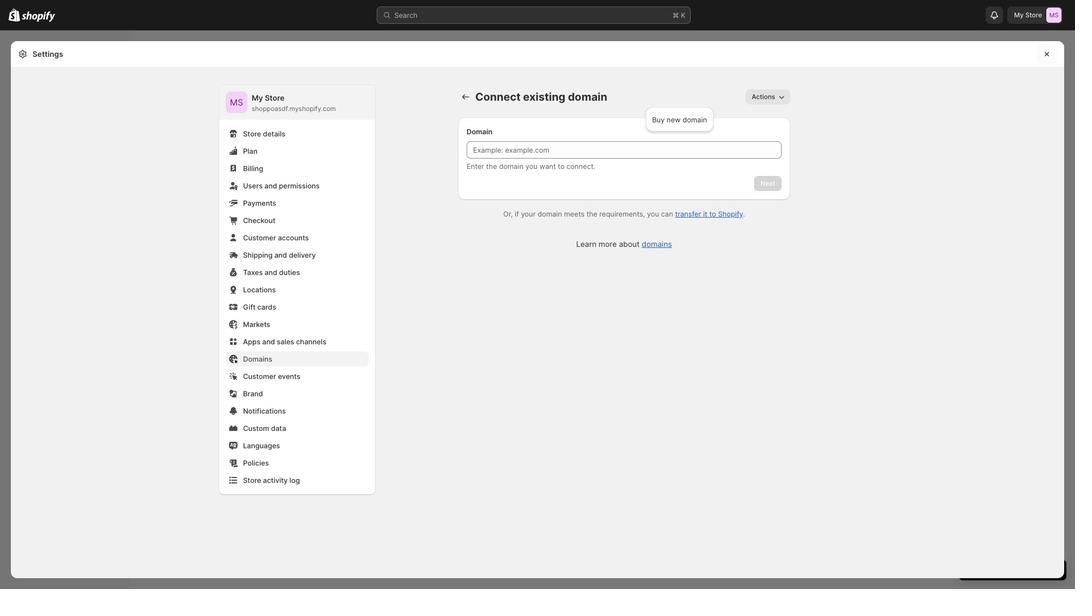Task type: describe. For each thing, give the bounding box(es) containing it.
learn more about domains
[[576, 239, 672, 249]]

requirements,
[[599, 210, 645, 218]]

channels
[[296, 337, 326, 346]]

policies
[[243, 459, 269, 467]]

taxes and duties link
[[226, 265, 369, 280]]

cards
[[257, 303, 276, 311]]

actions
[[752, 93, 775, 101]]

plan
[[243, 147, 258, 155]]

1 horizontal spatial you
[[647, 210, 659, 218]]

domains link
[[226, 351, 369, 367]]

users
[[243, 181, 263, 190]]

domain right your
[[538, 210, 562, 218]]

shopify
[[718, 210, 743, 218]]

markets link
[[226, 317, 369, 332]]

my store shoppoasdf.myshopify.com
[[252, 93, 336, 113]]

gift cards
[[243, 303, 276, 311]]

taxes and duties
[[243, 268, 300, 277]]

apps
[[243, 337, 260, 346]]

plan link
[[226, 143, 369, 159]]

locations link
[[226, 282, 369, 297]]

connect existing domain
[[475, 90, 607, 103]]

1 horizontal spatial my store image
[[1047, 8, 1062, 23]]

0 horizontal spatial shopify image
[[9, 9, 20, 22]]

can
[[661, 210, 673, 218]]

transfer
[[675, 210, 701, 218]]

shipping
[[243, 251, 273, 259]]

customer accounts
[[243, 233, 309, 242]]

or, if your domain meets the requirements, you can transfer it to shopify .
[[503, 210, 745, 218]]

accounts
[[278, 233, 309, 242]]

1 horizontal spatial to
[[709, 210, 716, 218]]

more
[[599, 239, 617, 249]]

custom data
[[243, 424, 286, 433]]

brand link
[[226, 386, 369, 401]]

and for duties
[[265, 268, 277, 277]]

shoppoasdf.myshopify.com
[[252, 104, 336, 113]]

domains
[[243, 355, 272, 363]]

⌘
[[673, 11, 679, 19]]

store details
[[243, 129, 285, 138]]

1 horizontal spatial the
[[587, 210, 597, 218]]

customer for customer events
[[243, 372, 276, 381]]

Example: example.com text field
[[467, 141, 782, 159]]

permissions
[[279, 181, 320, 190]]

domain for the
[[499, 162, 524, 171]]

domains link
[[642, 239, 672, 249]]

locations
[[243, 285, 276, 294]]

shipping and delivery
[[243, 251, 316, 259]]

policies link
[[226, 455, 369, 470]]

or,
[[503, 210, 513, 218]]

activity
[[263, 476, 288, 485]]

customer events link
[[226, 369, 369, 384]]



Task type: vqa. For each thing, say whether or not it's contained in the screenshot.
search countries text box
no



Task type: locate. For each thing, give the bounding box(es) containing it.
customer for customer accounts
[[243, 233, 276, 242]]

gift cards link
[[226, 299, 369, 315]]

0 horizontal spatial the
[[486, 162, 497, 171]]

data
[[271, 424, 286, 433]]

my for my store shoppoasdf.myshopify.com
[[252, 93, 263, 102]]

payments
[[243, 199, 276, 207]]

0 horizontal spatial my
[[252, 93, 263, 102]]

and
[[265, 181, 277, 190], [274, 251, 287, 259], [265, 268, 277, 277], [262, 337, 275, 346]]

custom data link
[[226, 421, 369, 436]]

domain
[[467, 127, 493, 136]]

it
[[703, 210, 707, 218]]

0 horizontal spatial my store image
[[226, 91, 247, 113]]

actions button
[[745, 89, 790, 104]]

checkout
[[243, 216, 275, 225]]

k
[[681, 11, 686, 19]]

and right the apps
[[262, 337, 275, 346]]

users and permissions link
[[226, 178, 369, 193]]

gift
[[243, 303, 256, 311]]

domain for existing
[[568, 90, 607, 103]]

connect
[[475, 90, 521, 103]]

customer down domains
[[243, 372, 276, 381]]

markets
[[243, 320, 270, 329]]

the right enter
[[486, 162, 497, 171]]

brand
[[243, 389, 263, 398]]

my inside "my store shoppoasdf.myshopify.com"
[[252, 93, 263, 102]]

duties
[[279, 268, 300, 277]]

and for permissions
[[265, 181, 277, 190]]

enter
[[467, 162, 484, 171]]

⌘ k
[[673, 11, 686, 19]]

notifications link
[[226, 403, 369, 419]]

existing
[[523, 90, 566, 103]]

2 customer from the top
[[243, 372, 276, 381]]

and for delivery
[[274, 251, 287, 259]]

my for my store
[[1014, 11, 1024, 19]]

1 vertical spatial my store image
[[226, 91, 247, 113]]

payments link
[[226, 195, 369, 211]]

custom
[[243, 424, 269, 433]]

about
[[619, 239, 640, 249]]

buy new domain
[[652, 115, 707, 124]]

1 vertical spatial the
[[587, 210, 597, 218]]

1 customer from the top
[[243, 233, 276, 242]]

to right 'it'
[[709, 210, 716, 218]]

customer
[[243, 233, 276, 242], [243, 372, 276, 381]]

1 vertical spatial customer
[[243, 372, 276, 381]]

0 vertical spatial customer
[[243, 233, 276, 242]]

customer accounts link
[[226, 230, 369, 245]]

1 vertical spatial you
[[647, 210, 659, 218]]

domain inside buy new domain link
[[683, 115, 707, 124]]

my
[[1014, 11, 1024, 19], [252, 93, 263, 102]]

store activity log link
[[226, 473, 369, 488]]

my store image up store details
[[226, 91, 247, 113]]

my store
[[1014, 11, 1042, 19]]

checkout link
[[226, 213, 369, 228]]

your
[[521, 210, 536, 218]]

0 vertical spatial my
[[1014, 11, 1024, 19]]

domain right 'existing'
[[568, 90, 607, 103]]

domains
[[642, 239, 672, 249]]

billing
[[243, 164, 263, 173]]

and down customer accounts
[[274, 251, 287, 259]]

my store image
[[1047, 8, 1062, 23], [226, 91, 247, 113]]

store inside "my store shoppoasdf.myshopify.com"
[[265, 93, 285, 102]]

dialog
[[1069, 41, 1075, 578]]

search
[[394, 11, 418, 19]]

billing link
[[226, 161, 369, 176]]

delivery
[[289, 251, 316, 259]]

shop settings menu element
[[219, 85, 375, 494]]

domain for new
[[683, 115, 707, 124]]

settings
[[32, 49, 63, 58]]

0 vertical spatial to
[[558, 162, 565, 171]]

details
[[263, 129, 285, 138]]

to right want
[[558, 162, 565, 171]]

users and permissions
[[243, 181, 320, 190]]

1 vertical spatial my
[[252, 93, 263, 102]]

domain right enter
[[499, 162, 524, 171]]

connect.
[[567, 162, 596, 171]]

apps and sales channels link
[[226, 334, 369, 349]]

notifications
[[243, 407, 286, 415]]

you left want
[[526, 162, 538, 171]]

and right the taxes at the left
[[265, 268, 277, 277]]

events
[[278, 372, 300, 381]]

store details link
[[226, 126, 369, 141]]

sales
[[277, 337, 294, 346]]

languages link
[[226, 438, 369, 453]]

you left can
[[647, 210, 659, 218]]

new
[[667, 115, 681, 124]]

domain
[[568, 90, 607, 103], [683, 115, 707, 124], [499, 162, 524, 171], [538, 210, 562, 218]]

to
[[558, 162, 565, 171], [709, 210, 716, 218]]

transfer it to shopify link
[[675, 210, 743, 218]]

customer down checkout
[[243, 233, 276, 242]]

0 vertical spatial you
[[526, 162, 538, 171]]

shopify image
[[9, 9, 20, 22], [22, 11, 55, 22]]

apps and sales channels
[[243, 337, 326, 346]]

log
[[290, 476, 300, 485]]

meets
[[564, 210, 585, 218]]

0 vertical spatial the
[[486, 162, 497, 171]]

settings dialog
[[11, 41, 1064, 578]]

my store image right "my store"
[[1047, 8, 1062, 23]]

learn
[[576, 239, 597, 249]]

enter the domain you want to connect.
[[467, 162, 596, 171]]

1 horizontal spatial shopify image
[[22, 11, 55, 22]]

store
[[1026, 11, 1042, 19], [265, 93, 285, 102], [243, 129, 261, 138], [243, 476, 261, 485]]

1 horizontal spatial my
[[1014, 11, 1024, 19]]

the right meets
[[587, 210, 597, 218]]

the
[[486, 162, 497, 171], [587, 210, 597, 218]]

want
[[540, 162, 556, 171]]

customer events
[[243, 372, 300, 381]]

buy
[[652, 115, 665, 124]]

taxes
[[243, 268, 263, 277]]

if
[[515, 210, 519, 218]]

store activity log
[[243, 476, 300, 485]]

shipping and delivery link
[[226, 247, 369, 263]]

0 horizontal spatial to
[[558, 162, 565, 171]]

1 vertical spatial to
[[709, 210, 716, 218]]

0 horizontal spatial you
[[526, 162, 538, 171]]

.
[[743, 210, 745, 218]]

and for sales
[[262, 337, 275, 346]]

my store image inside shop settings menu element
[[226, 91, 247, 113]]

buy new domain link
[[649, 110, 710, 128]]

ms button
[[226, 91, 247, 113]]

0 vertical spatial my store image
[[1047, 8, 1062, 23]]

domain right new
[[683, 115, 707, 124]]

languages
[[243, 441, 280, 450]]

and right users in the left top of the page
[[265, 181, 277, 190]]



